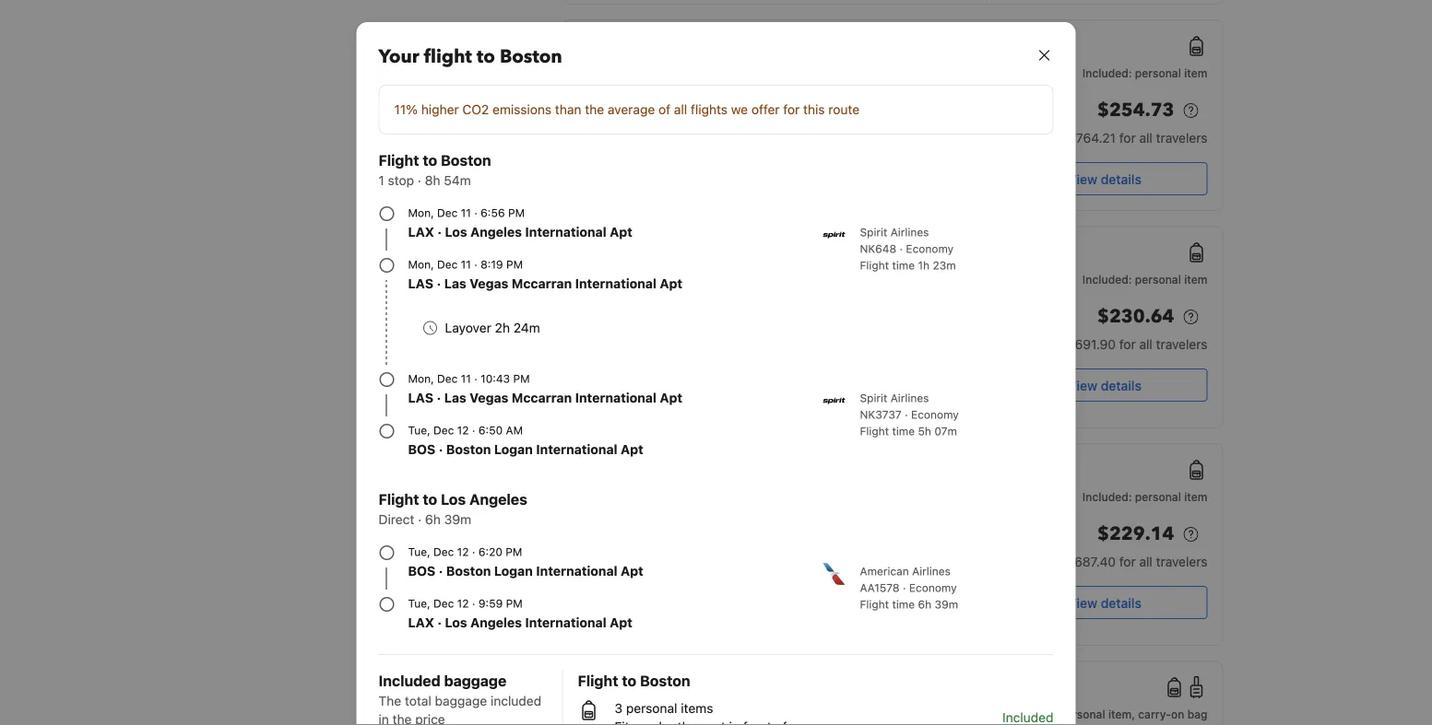 Task type: vqa. For each thing, say whether or not it's contained in the screenshot.
third details from the bottom
yes



Task type: describe. For each thing, give the bounding box(es) containing it.
included: for $254.73
[[1083, 66, 1132, 79]]

0 vertical spatial baggage
[[444, 673, 507, 690]]

tue, dec 12 · 6:20 pm bos · boston logan international apt
[[408, 546, 644, 579]]

0 vertical spatial 9:59
[[911, 121, 945, 139]]

item for $230.64
[[1184, 273, 1208, 286]]

8:19
[[481, 258, 503, 271]]

international for tue, dec 12 · 6:20 pm bos · boston logan international apt
[[536, 564, 618, 579]]

$229.14 region
[[1002, 520, 1208, 553]]

tue, inside tue, dec 12 · 6:20 pm bos · boston logan international apt
[[408, 546, 430, 559]]

am inside the 5:47 am bos . dec 12
[[948, 244, 972, 261]]

6:20 pm
[[638, 121, 698, 139]]

self transfer
[[784, 588, 848, 600]]

transfer
[[807, 588, 848, 600]]

spirit airlines nk3737 · economy flight time 5h 07m
[[860, 392, 959, 438]]

dec inside the 5:47 am bos . dec 12
[[936, 266, 957, 279]]

flights
[[691, 102, 728, 117]]

$254.73
[[1098, 98, 1175, 123]]

6:50
[[479, 424, 503, 437]]

9:59 pm
[[911, 121, 972, 139]]

view details for $254.73
[[1068, 172, 1142, 187]]

dec 11
[[668, 266, 702, 279]]

apt inside mon, dec 11 · 10:43 pm las · las vegas mccarran international apt
[[660, 391, 683, 406]]

travelers for $229.14
[[1156, 555, 1208, 570]]

2 spirit airlines from the top
[[579, 398, 648, 411]]

international inside the "mon, dec 11 · 8:19 pm las · las vegas mccarran international apt"
[[575, 276, 657, 291]]

spirit airlines nk648 · economy flight time 1h 23m
[[860, 226, 956, 272]]

apt inside the "mon, dec 11 · 8:19 pm las · las vegas mccarran international apt"
[[660, 276, 683, 291]]

view for $230.64
[[1068, 378, 1098, 393]]

item for $229.14
[[1184, 491, 1208, 504]]

11 for mon, dec 11 · 6:56 pm lax · los angeles international apt
[[461, 207, 471, 220]]

boston up emissions
[[500, 44, 562, 70]]

11 for mon, dec 11 · 10:43 pm las · las vegas mccarran international apt
[[461, 373, 471, 386]]

layover
[[445, 321, 491, 336]]

dec inside tue, dec 12 · 6:20 pm bos · boston logan international apt
[[434, 546, 454, 559]]

for for $254.73
[[1119, 131, 1136, 146]]

dec inside tue, dec 12 · 6:50 am bos · boston logan international apt
[[434, 424, 454, 437]]

lax left dec 11
[[638, 266, 659, 279]]

flight to boston 1 stop · 8h 54m
[[379, 152, 491, 188]]

in
[[379, 713, 389, 726]]

logan for tue, dec 12 · 6:50 am bos · boston logan international apt
[[494, 442, 533, 457]]

average
[[608, 102, 655, 117]]

9:59 inside 'tue, dec 12 · 9:59 pm lax · los angeles international apt'
[[479, 598, 503, 611]]

6h inside flight to los angeles direct · 6h 39m
[[425, 512, 441, 528]]

1 horizontal spatial the
[[585, 102, 604, 117]]

dec inside 10:00 pm lax . dec 11
[[668, 701, 689, 714]]

12 for tue, dec 12 · 6:50 am bos · boston logan international apt
[[457, 424, 469, 437]]

your
[[379, 44, 419, 70]]

$230.64
[[1098, 304, 1175, 330]]

your flight to boston
[[379, 44, 562, 70]]

$691.90
[[1067, 337, 1116, 352]]

travelers for $254.73
[[1156, 131, 1208, 146]]

12 inside the 5:47 am bos . dec 12
[[960, 266, 972, 279]]

details for $254.73
[[1101, 172, 1142, 187]]

5:47 am bos . dec 12
[[904, 244, 972, 279]]

12 for tue, dec 12 · 9:59 pm lax · los angeles international apt
[[457, 598, 469, 611]]

23m
[[933, 259, 956, 272]]

10:43
[[481, 373, 510, 386]]

of
[[659, 102, 671, 117]]

11 inside 10:00 pm lax . dec 11
[[692, 701, 702, 714]]

item,
[[1109, 708, 1135, 721]]

$764.21 for all travelers
[[1068, 131, 1208, 146]]

angeles inside flight to los angeles direct · 6h 39m
[[469, 491, 527, 509]]

1
[[379, 173, 384, 188]]

tue, dec 12 · 6:50 am bos · boston logan international apt
[[408, 424, 644, 457]]

higher
[[421, 102, 459, 117]]

view for $229.14
[[1068, 596, 1098, 611]]

spirit airlines image
[[823, 390, 845, 412]]

spirit up tue, dec 12 · 6:50 am bos · boston logan international apt at bottom
[[579, 398, 606, 411]]

for inside your flight to boston dialog
[[783, 102, 800, 117]]

the
[[379, 694, 401, 709]]

mon, dec 11 · 6:56 pm lax · los angeles international apt
[[408, 207, 633, 240]]

american airlines image
[[823, 564, 845, 586]]

route
[[829, 102, 860, 117]]

than
[[555, 102, 582, 117]]

spirit left "average" at the top left of the page
[[579, 89, 606, 102]]

the inside included baggage the total baggage included in the price
[[393, 713, 412, 726]]

los inside flight to los angeles direct · 6h 39m
[[441, 491, 466, 509]]

included: personal item for $230.64
[[1083, 273, 1208, 286]]

details for $230.64
[[1101, 378, 1142, 393]]

angeles for tue, dec 12 · 9:59 pm lax · los angeles international apt
[[470, 616, 522, 631]]

spirit inside spirit airlines nk3737 · economy flight time 5h 07m
[[860, 392, 888, 405]]

$691.90 for all travelers
[[1067, 337, 1208, 352]]

vegas for mon, dec 11 · 10:43 pm las · las vegas mccarran international apt
[[470, 391, 509, 406]]

dec inside mon, dec 11 · 6:56 pm lax · los angeles international apt
[[437, 207, 458, 220]]

american airlines aa1578 · economy flight time 6h 39m
[[860, 565, 958, 612]]

carry-
[[1138, 708, 1171, 721]]

. for pm
[[662, 697, 665, 710]]

flight
[[424, 44, 472, 70]]

10:00 pm lax . dec 11
[[638, 679, 705, 714]]

· inside spirit airlines nk3737 · economy flight time 5h 07m
[[905, 409, 908, 422]]

nk648
[[860, 243, 897, 255]]

dec inside 'tue, dec 12 · 9:59 pm lax · los angeles international apt'
[[434, 598, 454, 611]]

lax inside mon, dec 11 · 6:56 pm lax · los angeles international apt
[[408, 225, 434, 240]]

flight inside flight to los angeles direct · 6h 39m
[[379, 491, 419, 509]]

$687.40 for all travelers
[[1067, 555, 1208, 570]]

all inside your flight to boston dialog
[[674, 102, 687, 117]]

$764.21
[[1068, 131, 1116, 146]]

included: for $230.64
[[1083, 273, 1132, 286]]

included: personal item for $229.14
[[1083, 491, 1208, 504]]

apt for tue, dec 12 · 6:50 am bos · boston logan international apt
[[621, 442, 644, 457]]

boston inside flight to boston 1 stop · 8h 54m
[[441, 152, 491, 169]]

54m
[[444, 173, 471, 188]]

las for mon, dec 11 · 8:19 pm las · las vegas mccarran international apt
[[408, 276, 434, 291]]

3 spirit airlines from the top
[[579, 616, 648, 629]]

lax inside 10:00 pm lax . dec 11
[[638, 701, 659, 714]]

nk3737
[[860, 409, 902, 422]]

5h
[[918, 425, 932, 438]]

tue, dec 12 · 9:59 pm lax · los angeles international apt
[[408, 598, 633, 631]]

for for $230.64
[[1119, 337, 1136, 352]]

10:00
[[638, 679, 679, 697]]

self
[[784, 588, 804, 600]]

logan for tue, dec 12 · 6:20 pm bos · boston logan international apt
[[494, 564, 533, 579]]

economy for las vegas mccarran international apt
[[911, 409, 959, 422]]

mon, dec 11 · 10:43 pm las · las vegas mccarran international apt
[[408, 373, 683, 406]]

items
[[681, 701, 713, 717]]

apt for mon, dec 11 · 6:56 pm lax · los angeles international apt
[[610, 225, 633, 240]]

lax . dec 12
[[905, 564, 972, 580]]

1h
[[918, 259, 930, 272]]

airlines inside american airlines aa1578 · economy flight time 6h 39m
[[912, 565, 951, 578]]

view details button for $230.64
[[1002, 369, 1208, 402]]

11%
[[394, 102, 418, 117]]

8h
[[425, 173, 440, 188]]

included: personal item for $254.73
[[1083, 66, 1208, 79]]

international for tue, dec 12 · 6:50 am bos · boston logan international apt
[[536, 442, 618, 457]]

international for mon, dec 11 · 6:56 pm lax · los angeles international apt
[[525, 225, 607, 240]]

los for mon, dec 11 · 6:56 pm lax · los angeles international apt
[[445, 225, 467, 240]]

1 horizontal spatial 6:20
[[638, 121, 671, 139]]

tue, for bos
[[408, 598, 430, 611]]



Task type: locate. For each thing, give the bounding box(es) containing it.
1 vertical spatial vegas
[[470, 391, 509, 406]]

1 vertical spatial economy
[[911, 409, 959, 422]]

11 inside mon, dec 11 · 10:43 pm las · las vegas mccarran international apt
[[461, 373, 471, 386]]

lax right american airlines icon
[[905, 567, 927, 580]]

airlines inside spirit airlines nk3737 · economy flight time 5h 07m
[[891, 392, 929, 405]]

your flight to boston dialog
[[334, 0, 1098, 726]]

2 vertical spatial included: personal item
[[1083, 491, 1208, 504]]

direct
[[379, 512, 415, 528]]

2 tue, from the top
[[408, 546, 430, 559]]

1 vertical spatial angeles
[[469, 491, 527, 509]]

6:20
[[638, 121, 671, 139], [479, 546, 503, 559]]

international inside mon, dec 11 · 10:43 pm las · las vegas mccarran international apt
[[575, 391, 657, 406]]

flight inside american airlines aa1578 · economy flight time 6h 39m
[[860, 599, 889, 612]]

baggage up price
[[435, 694, 487, 709]]

.
[[930, 262, 933, 275], [930, 564, 933, 576], [662, 697, 665, 710]]

tue, up included
[[408, 598, 430, 611]]

1 vegas from the top
[[470, 276, 509, 291]]

pm inside mon, dec 11 · 6:56 pm lax · los angeles international apt
[[508, 207, 525, 220]]

view details for $230.64
[[1068, 378, 1142, 393]]

personal left item,
[[1059, 708, 1106, 721]]

time inside spirit airlines nk648 · economy flight time 1h 23m
[[892, 259, 915, 272]]

vegas down 8:19
[[470, 276, 509, 291]]

las inside mon, dec 11 · 10:43 pm las · las vegas mccarran international apt
[[408, 391, 434, 406]]

flight up stop
[[379, 152, 419, 169]]

0 vertical spatial las
[[444, 276, 467, 291]]

0 horizontal spatial 39m
[[444, 512, 471, 528]]

2 vertical spatial los
[[445, 616, 467, 631]]

12
[[960, 266, 972, 279], [457, 424, 469, 437], [457, 546, 469, 559], [960, 567, 972, 580], [457, 598, 469, 611]]

airlines inside spirit airlines nk648 · economy flight time 1h 23m
[[891, 226, 929, 239]]

0 vertical spatial mccarran
[[512, 276, 572, 291]]

dec
[[437, 207, 458, 220], [437, 258, 458, 271], [668, 266, 689, 279], [936, 266, 957, 279], [437, 373, 458, 386], [434, 424, 454, 437], [434, 546, 454, 559], [936, 567, 957, 580], [434, 598, 454, 611], [668, 701, 689, 714]]

pm inside the "mon, dec 11 · 8:19 pm las · las vegas mccarran international apt"
[[506, 258, 523, 271]]

included
[[379, 673, 441, 690]]

1 vertical spatial .
[[930, 564, 933, 576]]

time for boston logan international apt
[[892, 425, 915, 438]]

details down $691.90 for all travelers
[[1101, 378, 1142, 393]]

0 vertical spatial time
[[892, 259, 915, 272]]

economy
[[906, 243, 954, 255], [911, 409, 959, 422], [909, 582, 957, 595]]

0 vertical spatial the
[[585, 102, 604, 117]]

mon, dec 11 · 8:19 pm las · las vegas mccarran international apt
[[408, 258, 683, 291]]

11 inside the "mon, dec 11 · 8:19 pm las · las vegas mccarran international apt"
[[461, 258, 471, 271]]

mccarran inside the "mon, dec 11 · 8:19 pm las · las vegas mccarran international apt"
[[512, 276, 572, 291]]

the
[[585, 102, 604, 117], [393, 713, 412, 726]]

2 vegas from the top
[[470, 391, 509, 406]]

flight inside spirit airlines nk648 · economy flight time 1h 23m
[[860, 259, 889, 272]]

all for $230.64
[[1140, 337, 1153, 352]]

2 las from the top
[[444, 391, 467, 406]]

time left 1h
[[892, 259, 915, 272]]

pm inside tue, dec 12 · 6:20 pm bos · boston logan international apt
[[506, 546, 522, 559]]

personal for $254.73
[[1135, 66, 1181, 79]]

lax inside lax . dec 12
[[905, 567, 927, 580]]

1 vertical spatial los
[[441, 491, 466, 509]]

0 vertical spatial item
[[1184, 66, 1208, 79]]

boston inside tue, dec 12 · 6:50 am bos · boston logan international apt
[[446, 442, 491, 457]]

2 vertical spatial spirit airlines
[[579, 616, 648, 629]]

view details down $687.40
[[1068, 596, 1142, 611]]

$687.40
[[1067, 555, 1116, 570]]

time for los angeles international apt
[[892, 599, 915, 612]]

mon, left 10:43
[[408, 373, 434, 386]]

pm inside 10:00 pm lax . dec 11
[[683, 679, 705, 697]]

view down $764.21
[[1068, 172, 1098, 187]]

dec inside lax . dec 12
[[936, 567, 957, 580]]

1 vertical spatial 9:59
[[479, 598, 503, 611]]

layover 2h 24m
[[445, 321, 540, 336]]

2 view from the top
[[1068, 378, 1098, 393]]

mon, inside the "mon, dec 11 · 8:19 pm las · las vegas mccarran international apt"
[[408, 258, 434, 271]]

0 horizontal spatial 6:20
[[479, 546, 503, 559]]

0 vertical spatial view details
[[1068, 172, 1142, 187]]

3 tue, from the top
[[408, 598, 430, 611]]

1 time from the top
[[892, 259, 915, 272]]

for
[[783, 102, 800, 117], [1119, 131, 1136, 146], [1119, 337, 1136, 352], [1119, 555, 1136, 570]]

for up 6h 39m
[[783, 102, 800, 117]]

1 tue, from the top
[[408, 424, 430, 437]]

included: personal item
[[1083, 66, 1208, 79], [1083, 273, 1208, 286], [1083, 491, 1208, 504]]

to inside flight to los angeles direct · 6h 39m
[[423, 491, 437, 509]]

0 vertical spatial 6:20
[[638, 121, 671, 139]]

personal up $229.14
[[1135, 491, 1181, 504]]

1 vertical spatial 6h
[[425, 512, 441, 528]]

am right 5:47
[[948, 244, 972, 261]]

2 item from the top
[[1184, 273, 1208, 286]]

0 vertical spatial los
[[445, 225, 467, 240]]

39m down this
[[802, 121, 826, 134]]

2 vertical spatial item
[[1184, 491, 1208, 504]]

0 horizontal spatial 6h
[[425, 512, 441, 528]]

los inside mon, dec 11 · 6:56 pm lax · los angeles international apt
[[445, 225, 467, 240]]

2 vertical spatial 6h
[[918, 599, 932, 612]]

1 vertical spatial view
[[1068, 378, 1098, 393]]

dec inside mon, dec 11 · 10:43 pm las · las vegas mccarran international apt
[[437, 373, 458, 386]]

economy up 1h
[[906, 243, 954, 255]]

11% higher co2 emissions than the average of all flights we offer for this route
[[394, 102, 860, 117]]

mon,
[[408, 207, 434, 220], [408, 258, 434, 271], [408, 373, 434, 386]]

los inside 'tue, dec 12 · 9:59 pm lax · los angeles international apt'
[[445, 616, 467, 631]]

bos
[[904, 266, 927, 279], [408, 442, 436, 457], [408, 564, 436, 579], [638, 567, 661, 580]]

details
[[1101, 172, 1142, 187], [1101, 378, 1142, 393], [1101, 596, 1142, 611]]

2 vertical spatial mon,
[[408, 373, 434, 386]]

las for mon, dec 11 · 8:19 pm las · las vegas mccarran international apt
[[444, 276, 467, 291]]

the right in
[[393, 713, 412, 726]]

2 time from the top
[[892, 425, 915, 438]]

1 vertical spatial travelers
[[1156, 337, 1208, 352]]

0 vertical spatial las
[[408, 276, 434, 291]]

bos inside the 5:47 am bos . dec 12
[[904, 266, 927, 279]]

1 vertical spatial tue,
[[408, 546, 430, 559]]

tue, inside tue, dec 12 · 6:50 am bos · boston logan international apt
[[408, 424, 430, 437]]

spirit
[[579, 89, 606, 102], [860, 226, 888, 239], [860, 392, 888, 405], [579, 398, 606, 411], [579, 616, 606, 629]]

2 vertical spatial view details
[[1068, 596, 1142, 611]]

flight
[[379, 152, 419, 169], [860, 259, 889, 272], [860, 425, 889, 438], [379, 491, 419, 509], [860, 599, 889, 612], [578, 673, 618, 690]]

spirit airlines image
[[823, 224, 845, 246]]

view details button down $764.21
[[1002, 162, 1208, 196]]

spirit up flight to boston
[[579, 616, 606, 629]]

1 vertical spatial am
[[506, 424, 523, 437]]

item
[[1184, 66, 1208, 79], [1184, 273, 1208, 286], [1184, 491, 1208, 504]]

to for flight to boston 1 stop · 8h 54m
[[423, 152, 437, 169]]

details down $764.21 for all travelers
[[1101, 172, 1142, 187]]

. right american
[[930, 564, 933, 576]]

0 vertical spatial .
[[930, 262, 933, 275]]

1 included: personal item from the top
[[1083, 66, 1208, 79]]

price
[[415, 713, 445, 726]]

39m inside flight to los angeles direct · 6h 39m
[[444, 512, 471, 528]]

included: for $229.14
[[1083, 491, 1132, 504]]

1 vertical spatial view details
[[1068, 378, 1142, 393]]

las up layover
[[444, 276, 467, 291]]

1 vertical spatial baggage
[[435, 694, 487, 709]]

12 for tue, dec 12 · 6:20 pm bos · boston logan international apt
[[457, 546, 469, 559]]

2 vertical spatial travelers
[[1156, 555, 1208, 570]]

07m
[[935, 425, 957, 438]]

international inside mon, dec 11 · 6:56 pm lax · los angeles international apt
[[525, 225, 607, 240]]

mccarran inside mon, dec 11 · 10:43 pm las · las vegas mccarran international apt
[[512, 391, 572, 406]]

3 personal items
[[615, 701, 713, 717]]

2 vertical spatial .
[[662, 697, 665, 710]]

am right 6:50 on the left bottom of the page
[[506, 424, 523, 437]]

spirit inside spirit airlines nk648 · economy flight time 1h 23m
[[860, 226, 888, 239]]

details for $229.14
[[1101, 596, 1142, 611]]

2 vertical spatial view
[[1068, 596, 1098, 611]]

american
[[860, 565, 909, 578]]

3 time from the top
[[892, 599, 915, 612]]

boston down 6:50 on the left bottom of the page
[[446, 442, 491, 457]]

item for $254.73
[[1184, 66, 1208, 79]]

apt for tue, dec 12 · 6:20 pm bos · boston logan international apt
[[621, 564, 644, 579]]

mon, inside mon, dec 11 · 10:43 pm las · las vegas mccarran international apt
[[408, 373, 434, 386]]

included:
[[1083, 66, 1132, 79], [1083, 273, 1132, 286], [1083, 491, 1132, 504], [1007, 708, 1056, 721]]

las
[[408, 276, 434, 291], [408, 391, 434, 406]]

for down $229.14
[[1119, 555, 1136, 570]]

2 vertical spatial 39m
[[935, 599, 958, 612]]

item up $687.40 for all travelers
[[1184, 491, 1208, 504]]

1 vertical spatial las
[[408, 391, 434, 406]]

· inside spirit airlines nk648 · economy flight time 1h 23m
[[900, 243, 903, 255]]

24m
[[514, 321, 540, 336]]

6h
[[785, 121, 799, 134], [425, 512, 441, 528], [918, 599, 932, 612]]

to
[[477, 44, 495, 70], [423, 152, 437, 169], [423, 491, 437, 509], [622, 673, 637, 690]]

bag
[[1188, 708, 1208, 721]]

view details for $229.14
[[1068, 596, 1142, 611]]

view details down $691.90
[[1068, 378, 1142, 393]]

mccarran for mon, dec 11 · 8:19 pm las · las vegas mccarran international apt
[[512, 276, 572, 291]]

12 left 6:50 on the left bottom of the page
[[457, 424, 469, 437]]

travelers for $230.64
[[1156, 337, 1208, 352]]

1 logan from the top
[[494, 442, 533, 457]]

3 mon, from the top
[[408, 373, 434, 386]]

personal
[[1135, 66, 1181, 79], [1135, 273, 1181, 286], [1135, 491, 1181, 504], [626, 701, 677, 717], [1059, 708, 1106, 721]]

1 horizontal spatial 6h
[[785, 121, 799, 134]]

12 inside lax . dec 12
[[960, 567, 972, 580]]

las for mon, dec 11 · 10:43 pm las · las vegas mccarran international apt
[[444, 391, 467, 406]]

. down 10:00
[[662, 697, 665, 710]]

0 vertical spatial view details button
[[1002, 162, 1208, 196]]

2 horizontal spatial 39m
[[935, 599, 958, 612]]

economy inside american airlines aa1578 · economy flight time 6h 39m
[[909, 582, 957, 595]]

economy for los angeles international apt
[[906, 243, 954, 255]]

time for las vegas mccarran international apt
[[892, 259, 915, 272]]

0 vertical spatial 39m
[[802, 121, 826, 134]]

personal down 10:00
[[626, 701, 677, 717]]

flight down the nk648
[[860, 259, 889, 272]]

2 travelers from the top
[[1156, 337, 1208, 352]]

1 travelers from the top
[[1156, 131, 1208, 146]]

angeles down tue, dec 12 · 6:50 am bos · boston logan international apt at bottom
[[469, 491, 527, 509]]

tue, inside 'tue, dec 12 · 9:59 pm lax · los angeles international apt'
[[408, 598, 430, 611]]

12 down tue, dec 12 · 6:20 pm bos · boston logan international apt
[[457, 598, 469, 611]]

0 vertical spatial details
[[1101, 172, 1142, 187]]

12 right american airlines aa1578 · economy flight time 6h 39m
[[960, 567, 972, 580]]

1 vertical spatial item
[[1184, 273, 1208, 286]]

aa1578
[[860, 582, 900, 595]]

flight up 3
[[578, 673, 618, 690]]

9:59
[[911, 121, 945, 139], [479, 598, 503, 611]]

2 vertical spatial angeles
[[470, 616, 522, 631]]

time inside american airlines aa1578 · economy flight time 6h 39m
[[892, 599, 915, 612]]

12 down flight to los angeles direct · 6h 39m
[[457, 546, 469, 559]]

travelers down the $254.73
[[1156, 131, 1208, 146]]

. down 5:47
[[930, 262, 933, 275]]

. inside lax . dec 12
[[930, 564, 933, 576]]

apt inside mon, dec 11 · 6:56 pm lax · los angeles international apt
[[610, 225, 633, 240]]

11 inside mon, dec 11 · 6:56 pm lax · los angeles international apt
[[461, 207, 471, 220]]

economy down lax . dec 12
[[909, 582, 957, 595]]

vegas inside mon, dec 11 · 10:43 pm las · las vegas mccarran international apt
[[470, 391, 509, 406]]

$229.14
[[1098, 522, 1175, 547]]

economy inside spirit airlines nk3737 · economy flight time 5h 07m
[[911, 409, 959, 422]]

mon, inside mon, dec 11 · 6:56 pm lax · los angeles international apt
[[408, 207, 434, 220]]

angeles for mon, dec 11 · 6:56 pm lax · los angeles international apt
[[470, 225, 522, 240]]

6:20 down of
[[638, 121, 671, 139]]

view details button down $687.40
[[1002, 587, 1208, 620]]

39m down lax . dec 12
[[935, 599, 958, 612]]

las inside the "mon, dec 11 · 8:19 pm las · las vegas mccarran international apt"
[[408, 276, 434, 291]]

6:20 down flight to los angeles direct · 6h 39m
[[479, 546, 503, 559]]

2 vertical spatial details
[[1101, 596, 1142, 611]]

for for $229.14
[[1119, 555, 1136, 570]]

· inside flight to boston 1 stop · 8h 54m
[[418, 173, 421, 188]]

apt inside tue, dec 12 · 6:20 pm bos · boston logan international apt
[[621, 564, 644, 579]]

mccarran for mon, dec 11 · 10:43 pm las · las vegas mccarran international apt
[[512, 391, 572, 406]]

1 mccarran from the top
[[512, 276, 572, 291]]

1 mon, from the top
[[408, 207, 434, 220]]

0 vertical spatial travelers
[[1156, 131, 1208, 146]]

las inside mon, dec 11 · 10:43 pm las · las vegas mccarran international apt
[[444, 391, 467, 406]]

1 vertical spatial 39m
[[444, 512, 471, 528]]

6h inside american airlines aa1578 · economy flight time 6h 39m
[[918, 599, 932, 612]]

the right than on the left top of the page
[[585, 102, 604, 117]]

1 vertical spatial the
[[393, 713, 412, 726]]

included: up $229.14 region
[[1083, 491, 1132, 504]]

included: up $254.73 region
[[1083, 66, 1132, 79]]

on
[[1171, 708, 1185, 721]]

1 horizontal spatial am
[[948, 244, 972, 261]]

. inside the 5:47 am bos . dec 12
[[930, 262, 933, 275]]

· inside flight to los angeles direct · 6h 39m
[[418, 512, 422, 528]]

logan inside tue, dec 12 · 6:50 am bos · boston logan international apt
[[494, 442, 533, 457]]

0 vertical spatial view
[[1068, 172, 1098, 187]]

baggage up included
[[444, 673, 507, 690]]

boston down flight to los angeles direct · 6h 39m
[[446, 564, 491, 579]]

included: personal item up $229.14
[[1083, 491, 1208, 504]]

we
[[731, 102, 748, 117]]

3
[[615, 701, 623, 717]]

1 vertical spatial 6:20
[[479, 546, 503, 559]]

0 vertical spatial 6h
[[785, 121, 799, 134]]

included baggage the total baggage included in the price
[[379, 673, 542, 726]]

1 vertical spatial las
[[444, 391, 467, 406]]

personal inside your flight to boston dialog
[[626, 701, 677, 717]]

travelers
[[1156, 131, 1208, 146], [1156, 337, 1208, 352], [1156, 555, 1208, 570]]

3 view from the top
[[1068, 596, 1098, 611]]

1 item from the top
[[1184, 66, 1208, 79]]

flight down nk3737
[[860, 425, 889, 438]]

angeles inside mon, dec 11 · 6:56 pm lax · los angeles international apt
[[470, 225, 522, 240]]

item up $691.90 for all travelers
[[1184, 273, 1208, 286]]

lax down 10:00
[[638, 701, 659, 714]]

0 horizontal spatial the
[[393, 713, 412, 726]]

. for am
[[930, 262, 933, 275]]

included: personal item up the $254.73
[[1083, 66, 1208, 79]]

baggage
[[444, 673, 507, 690], [435, 694, 487, 709]]

for down the $254.73
[[1119, 131, 1136, 146]]

flight to los angeles direct · 6h 39m
[[379, 491, 527, 528]]

0 vertical spatial angeles
[[470, 225, 522, 240]]

3 travelers from the top
[[1156, 555, 1208, 570]]

included
[[491, 694, 542, 709]]

all down $229.14
[[1140, 555, 1153, 570]]

0 horizontal spatial 9:59
[[479, 598, 503, 611]]

2 logan from the top
[[494, 564, 533, 579]]

mccarran up 24m
[[512, 276, 572, 291]]

logan down 6:50 on the left bottom of the page
[[494, 442, 533, 457]]

12 inside tue, dec 12 · 6:50 am bos · boston logan international apt
[[457, 424, 469, 437]]

personal up $230.64
[[1135, 273, 1181, 286]]

to for flight to los angeles direct · 6h 39m
[[423, 491, 437, 509]]

2 vertical spatial economy
[[909, 582, 957, 595]]

1 details from the top
[[1101, 172, 1142, 187]]

international for tue, dec 12 · 9:59 pm lax · los angeles international apt
[[525, 616, 607, 631]]

0 vertical spatial logan
[[494, 442, 533, 457]]

personal for $230.64
[[1135, 273, 1181, 286]]

economy up 5h
[[911, 409, 959, 422]]

2 details from the top
[[1101, 378, 1142, 393]]

view for $254.73
[[1068, 172, 1098, 187]]

stop
[[388, 173, 414, 188]]

travelers down $230.64
[[1156, 337, 1208, 352]]

los
[[445, 225, 467, 240], [441, 491, 466, 509], [445, 616, 467, 631]]

view details down $764.21
[[1068, 172, 1142, 187]]

lax
[[408, 225, 434, 240], [638, 266, 659, 279], [905, 567, 927, 580], [408, 616, 434, 631], [638, 701, 659, 714]]

included: personal item, carry-on bag
[[1007, 708, 1208, 721]]

personal for $229.14
[[1135, 491, 1181, 504]]

international inside tue, dec 12 · 6:20 pm bos · boston logan international apt
[[536, 564, 618, 579]]

1 vertical spatial included: personal item
[[1083, 273, 1208, 286]]

1 horizontal spatial 9:59
[[911, 121, 945, 139]]

logan up 'tue, dec 12 · 9:59 pm lax · los angeles international apt' in the bottom of the page
[[494, 564, 533, 579]]

apt for tue, dec 12 · 9:59 pm lax · los angeles international apt
[[610, 616, 633, 631]]

12 inside tue, dec 12 · 6:20 pm bos · boston logan international apt
[[457, 546, 469, 559]]

1 las from the top
[[444, 276, 467, 291]]

· inside american airlines aa1578 · economy flight time 6h 39m
[[903, 582, 906, 595]]

co2
[[463, 102, 489, 117]]

lax inside 'tue, dec 12 · 9:59 pm lax · los angeles international apt'
[[408, 616, 434, 631]]

0 vertical spatial am
[[948, 244, 972, 261]]

3 included: personal item from the top
[[1083, 491, 1208, 504]]

all for $254.73
[[1140, 131, 1153, 146]]

2 mon, from the top
[[408, 258, 434, 271]]

5:47
[[912, 244, 945, 261]]

1 vertical spatial logan
[[494, 564, 533, 579]]

offer
[[752, 102, 780, 117]]

included: left item,
[[1007, 708, 1056, 721]]

international inside 'tue, dec 12 · 9:59 pm lax · los angeles international apt'
[[525, 616, 607, 631]]

tue, left 6:50 on the left bottom of the page
[[408, 424, 430, 437]]

0 horizontal spatial am
[[506, 424, 523, 437]]

11 for mon, dec 11 · 8:19 pm las · las vegas mccarran international apt
[[461, 258, 471, 271]]

spirit up the nk648
[[860, 226, 888, 239]]

tue,
[[408, 424, 430, 437], [408, 546, 430, 559], [408, 598, 430, 611]]

vegas for mon, dec 11 · 8:19 pm las · las vegas mccarran international apt
[[470, 276, 509, 291]]

spirit up nk3737
[[860, 392, 888, 405]]

included: up $230.64 region
[[1083, 273, 1132, 286]]

12 inside 'tue, dec 12 · 9:59 pm lax · los angeles international apt'
[[457, 598, 469, 611]]

mon, for las
[[408, 207, 434, 220]]

economy for boston logan international apt
[[909, 582, 957, 595]]

view down $691.90
[[1068, 378, 1098, 393]]

boston inside tue, dec 12 · 6:20 pm bos · boston logan international apt
[[446, 564, 491, 579]]

mon, for bos
[[408, 373, 434, 386]]

$254.73 region
[[1002, 96, 1208, 129]]

3 view details button from the top
[[1002, 587, 1208, 620]]

all for $229.14
[[1140, 555, 1153, 570]]

2 vertical spatial tue,
[[408, 598, 430, 611]]

flight down aa1578
[[860, 599, 889, 612]]

12 right 23m
[[960, 266, 972, 279]]

1 vertical spatial time
[[892, 425, 915, 438]]

view details
[[1068, 172, 1142, 187], [1068, 378, 1142, 393], [1068, 596, 1142, 611]]

boston up 3 personal items
[[640, 673, 691, 690]]

las for mon, dec 11 · 10:43 pm las · las vegas mccarran international apt
[[408, 391, 434, 406]]

2 mccarran from the top
[[512, 391, 572, 406]]

apt inside tue, dec 12 · 6:50 am bos · boston logan international apt
[[621, 442, 644, 457]]

3 item from the top
[[1184, 491, 1208, 504]]

mccarran up tue, dec 12 · 6:50 am bos · boston logan international apt at bottom
[[512, 391, 572, 406]]

39m inside american airlines aa1578 · economy flight time 6h 39m
[[935, 599, 958, 612]]

international inside tue, dec 12 · 6:50 am bos · boston logan international apt
[[536, 442, 618, 457]]

6h 39m
[[785, 121, 826, 134]]

item up $764.21 for all travelers
[[1184, 66, 1208, 79]]

$230.64 region
[[1002, 303, 1208, 336]]

0 vertical spatial mon,
[[408, 207, 434, 220]]

lax down 8h
[[408, 225, 434, 240]]

angeles inside 'tue, dec 12 · 9:59 pm lax · los angeles international apt'
[[470, 616, 522, 631]]

logan inside tue, dec 12 · 6:20 pm bos · boston logan international apt
[[494, 564, 533, 579]]

vegas
[[470, 276, 509, 291], [470, 391, 509, 406]]

0 vertical spatial included: personal item
[[1083, 66, 1208, 79]]

view details button
[[1002, 162, 1208, 196], [1002, 369, 1208, 402], [1002, 587, 1208, 620]]

2 view details button from the top
[[1002, 369, 1208, 402]]

this
[[803, 102, 825, 117]]

vegas down 10:43
[[470, 391, 509, 406]]

39m right direct
[[444, 512, 471, 528]]

6:56
[[481, 207, 505, 220]]

details down $687.40 for all travelers
[[1101, 596, 1142, 611]]

dec inside the "mon, dec 11 · 8:19 pm las · las vegas mccarran international apt"
[[437, 258, 458, 271]]

2 las from the top
[[408, 391, 434, 406]]

1 las from the top
[[408, 276, 434, 291]]

flight up direct
[[379, 491, 419, 509]]

2 included: personal item from the top
[[1083, 273, 1208, 286]]

6:20 inside tue, dec 12 · 6:20 pm bos · boston logan international apt
[[479, 546, 503, 559]]

0 vertical spatial vegas
[[470, 276, 509, 291]]

am inside tue, dec 12 · 6:50 am bos · boston logan international apt
[[506, 424, 523, 437]]

view details button down $691.90
[[1002, 369, 1208, 402]]

view details button for $254.73
[[1002, 162, 1208, 196]]

angeles down tue, dec 12 · 6:20 pm bos · boston logan international apt
[[470, 616, 522, 631]]

emissions
[[493, 102, 552, 117]]

1 vertical spatial mon,
[[408, 258, 434, 271]]

1 view from the top
[[1068, 172, 1098, 187]]

1 vertical spatial details
[[1101, 378, 1142, 393]]

2 horizontal spatial 6h
[[918, 599, 932, 612]]

2 view details from the top
[[1068, 378, 1142, 393]]

3 view details from the top
[[1068, 596, 1142, 611]]

tue, for las
[[408, 424, 430, 437]]

1 horizontal spatial 39m
[[802, 121, 826, 134]]

to for flight to boston
[[622, 673, 637, 690]]

tue, down direct
[[408, 546, 430, 559]]

1 view details button from the top
[[1002, 162, 1208, 196]]

mon, left 8:19
[[408, 258, 434, 271]]

las
[[444, 276, 467, 291], [444, 391, 467, 406]]

los for tue, dec 12 · 9:59 pm lax · los angeles international apt
[[445, 616, 467, 631]]

flight inside spirit airlines nk3737 · economy flight time 5h 07m
[[860, 425, 889, 438]]

time down aa1578
[[892, 599, 915, 612]]

mon, down 8h
[[408, 207, 434, 220]]

lax up included
[[408, 616, 434, 631]]

0 vertical spatial spirit airlines
[[579, 89, 648, 102]]

view
[[1068, 172, 1098, 187], [1068, 378, 1098, 393], [1068, 596, 1098, 611]]

time inside spirit airlines nk3737 · economy flight time 5h 07m
[[892, 425, 915, 438]]

2 vertical spatial view details button
[[1002, 587, 1208, 620]]

pm inside 'tue, dec 12 · 9:59 pm lax · los angeles international apt'
[[506, 598, 523, 611]]

0 vertical spatial economy
[[906, 243, 954, 255]]

travelers down $229.14
[[1156, 555, 1208, 570]]

flight inside flight to boston 1 stop · 8h 54m
[[379, 152, 419, 169]]

bos inside tue, dec 12 · 6:50 am bos · boston logan international apt
[[408, 442, 436, 457]]

flight to boston
[[578, 673, 691, 690]]

included: personal item up $230.64
[[1083, 273, 1208, 286]]

all down $230.64
[[1140, 337, 1153, 352]]

1 spirit airlines from the top
[[579, 89, 648, 102]]

time
[[892, 259, 915, 272], [892, 425, 915, 438], [892, 599, 915, 612]]

bos inside tue, dec 12 · 6:20 pm bos · boston logan international apt
[[408, 564, 436, 579]]

all down the $254.73
[[1140, 131, 1153, 146]]

3 details from the top
[[1101, 596, 1142, 611]]

personal up the $254.73
[[1135, 66, 1181, 79]]

pm inside mon, dec 11 · 10:43 pm las · las vegas mccarran international apt
[[513, 373, 530, 386]]

2h
[[495, 321, 510, 336]]

1 vertical spatial view details button
[[1002, 369, 1208, 402]]

1 view details from the top
[[1068, 172, 1142, 187]]

all right of
[[674, 102, 687, 117]]

angeles down 6:56
[[470, 225, 522, 240]]

economy inside spirit airlines nk648 · economy flight time 1h 23m
[[906, 243, 954, 255]]

0 vertical spatial tue,
[[408, 424, 430, 437]]

boston up 54m at the top left
[[441, 152, 491, 169]]

view down $687.40
[[1068, 596, 1098, 611]]

to inside flight to boston 1 stop · 8h 54m
[[423, 152, 437, 169]]

1 vertical spatial spirit airlines
[[579, 398, 648, 411]]

1 vertical spatial mccarran
[[512, 391, 572, 406]]

2 vertical spatial time
[[892, 599, 915, 612]]

vegas inside the "mon, dec 11 · 8:19 pm las · las vegas mccarran international apt"
[[470, 276, 509, 291]]

time left 5h
[[892, 425, 915, 438]]

angeles
[[470, 225, 522, 240], [469, 491, 527, 509], [470, 616, 522, 631]]

total
[[405, 694, 431, 709]]

for down $230.64
[[1119, 337, 1136, 352]]

view details button for $229.14
[[1002, 587, 1208, 620]]



